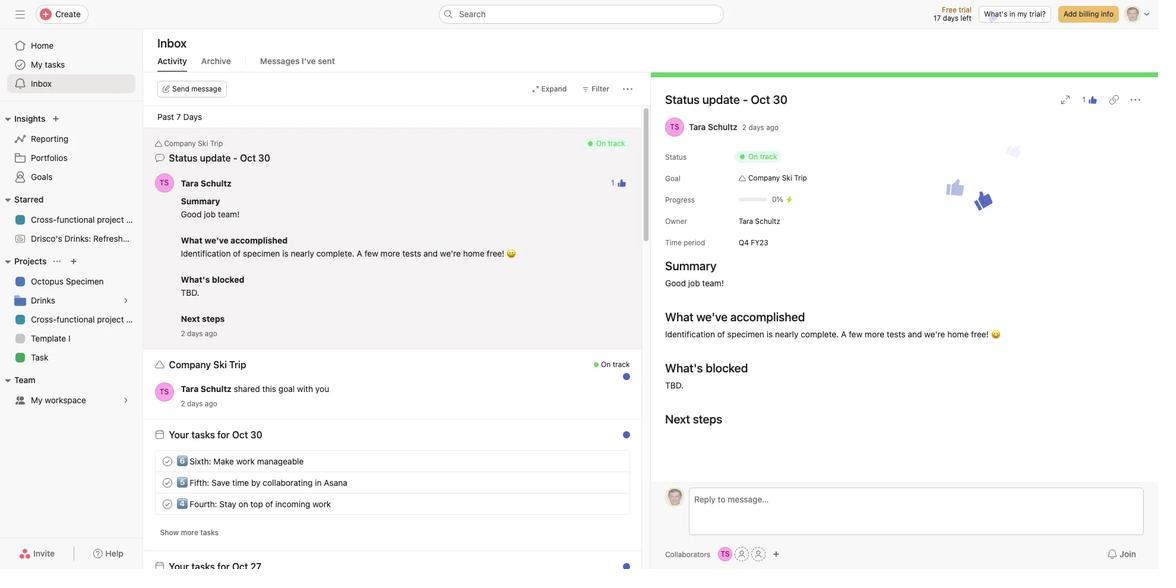 Task type: vqa. For each thing, say whether or not it's contained in the screenshot.
perform
no



Task type: locate. For each thing, give the bounding box(es) containing it.
30 up "tara schultz 2 days ago"
[[773, 93, 788, 106]]

functional up drinks:
[[57, 214, 95, 225]]

inbox down 'my tasks'
[[31, 78, 52, 89]]

tara down company ski trip
[[181, 384, 199, 394]]

free! left 😀 image at the right bottom of page
[[971, 329, 989, 339]]

1 vertical spatial completed checkbox
[[160, 476, 174, 490]]

status
[[665, 93, 700, 106], [169, 153, 198, 163], [665, 153, 687, 162]]

tbd. down what's blocked
[[665, 380, 684, 390]]

1 vertical spatial cross-functional project plan link
[[7, 310, 143, 329]]

starred element
[[0, 189, 212, 251]]

track
[[608, 139, 625, 148], [760, 152, 777, 161], [613, 360, 630, 369]]

ski
[[198, 139, 208, 148], [782, 173, 792, 182]]

in inside 'button'
[[1010, 10, 1016, 18]]

days right 17
[[943, 14, 959, 23]]

1 vertical spatial trip
[[794, 173, 807, 182]]

completed checkbox left 5️⃣
[[160, 476, 174, 490]]

archive notification image
[[617, 142, 627, 152], [617, 363, 627, 373], [617, 565, 627, 569]]

1 horizontal spatial identification of specimen is nearly complete. a few more tests and we're home free!
[[665, 329, 991, 339]]

more actions image
[[579, 142, 588, 152]]

free trial 17 days left
[[934, 5, 972, 23]]

0 vertical spatial identification of specimen is nearly complete. a few more tests and we're home free!
[[181, 248, 507, 258]]

5️⃣
[[177, 477, 187, 487]]

1 vertical spatial completed image
[[160, 497, 174, 511]]

1 vertical spatial archive notification image
[[617, 363, 627, 373]]

add
[[1064, 10, 1077, 18]]

1 horizontal spatial tara schultz
[[739, 217, 781, 225]]

2 vertical spatial tasks
[[200, 528, 219, 537]]

1 vertical spatial we're
[[925, 329, 946, 339]]

0 horizontal spatial what
[[181, 235, 203, 245]]

fifth:
[[190, 477, 209, 487]]

completed checkbox for 4️⃣
[[160, 497, 174, 511]]

your
[[169, 430, 189, 440]]

what's for what's in my trial?
[[984, 10, 1008, 18]]

goal
[[665, 174, 681, 183]]

is for 😀 icon on the left top of the page
[[282, 248, 289, 258]]

octopus
[[31, 276, 64, 286]]

cross-functional project plan inside the projects element
[[31, 314, 143, 324]]

show more tasks button
[[155, 525, 224, 541]]

0 vertical spatial 2
[[743, 123, 747, 132]]

completed image left 4️⃣
[[160, 497, 174, 511]]

what left we've
[[181, 235, 203, 245]]

days down status update - oct 30
[[749, 123, 765, 132]]

tara schultz link down status update - oct 30 link
[[689, 122, 738, 132]]

0 vertical spatial identification
[[181, 248, 231, 258]]

your tasks for oct 30 link
[[169, 430, 262, 440]]

add or remove collaborators image
[[773, 551, 780, 558]]

company ski trip up 0%
[[749, 173, 807, 182]]

2 cross-functional project plan from the top
[[31, 314, 143, 324]]

ski up the status update - oct 30
[[198, 139, 208, 148]]

0 horizontal spatial a
[[357, 248, 362, 258]]

5️⃣ fifth: save time by collaborating in asana
[[177, 477, 348, 487]]

2 vertical spatial ago
[[205, 399, 217, 408]]

4️⃣ fourth: stay on top of incoming work
[[177, 499, 331, 509]]

ts
[[670, 122, 679, 131], [160, 178, 169, 187], [160, 387, 169, 396], [721, 550, 730, 558]]

0 vertical spatial summary
[[181, 196, 220, 206]]

1 vertical spatial cross-functional project plan
[[31, 314, 143, 324]]

ts button right collaborators
[[718, 547, 733, 561]]

cross-functional project plan
[[31, 214, 143, 225], [31, 314, 143, 324]]

0 vertical spatial what
[[181, 235, 203, 245]]

invite
[[33, 548, 55, 558]]

2 vertical spatial 2
[[181, 399, 185, 408]]

2 cross- from the top
[[31, 314, 57, 324]]

days inside tara schultz shared this goal with you 2 days ago
[[187, 399, 203, 408]]

oct for -
[[751, 93, 770, 106]]

1 vertical spatial more
[[865, 329, 885, 339]]

0 horizontal spatial 1
[[611, 178, 615, 187]]

goals link
[[7, 168, 135, 187]]

complete.
[[317, 248, 355, 258], [801, 329, 839, 339]]

company down '2 days ago'
[[169, 359, 211, 370]]

cross-functional project plan down drinks link
[[31, 314, 143, 324]]

ago inside "tara schultz 2 days ago"
[[767, 123, 779, 132]]

my for my workspace
[[31, 395, 43, 405]]

tara
[[689, 122, 706, 132], [181, 178, 199, 188], [739, 217, 753, 225], [181, 384, 199, 394]]

1 horizontal spatial home
[[948, 329, 969, 339]]

completed image for 6️⃣
[[160, 454, 174, 468]]

completed checkbox left 4️⃣
[[160, 497, 174, 511]]

0 horizontal spatial of
[[233, 248, 241, 258]]

- for oct 30
[[233, 153, 238, 163]]

1 vertical spatial company
[[749, 173, 780, 182]]

0 horizontal spatial what's
[[181, 274, 210, 285]]

what for what we've accomplished
[[181, 235, 203, 245]]

0 vertical spatial completed image
[[160, 454, 174, 468]]

2 plan from the top
[[126, 314, 143, 324]]

we're for 😀 icon on the left top of the page
[[440, 248, 461, 258]]

0 horizontal spatial identification of specimen is nearly complete. a few more tests and we're home free!
[[181, 248, 507, 258]]

home for 😀 image at the right bottom of page
[[948, 329, 969, 339]]

1 horizontal spatial complete.
[[801, 329, 839, 339]]

past 7 days
[[157, 112, 202, 122]]

free! left 😀 icon on the left top of the page
[[487, 248, 505, 258]]

plan
[[126, 214, 143, 225], [126, 314, 143, 324]]

days up 'your'
[[187, 399, 203, 408]]

2 project from the top
[[97, 314, 124, 324]]

update
[[703, 93, 740, 106], [200, 153, 231, 163]]

1 vertical spatial is
[[767, 329, 773, 339]]

1 horizontal spatial few
[[849, 329, 863, 339]]

status up "tara schultz 2 days ago"
[[665, 93, 700, 106]]

1 horizontal spatial what
[[665, 310, 694, 324]]

1 completed checkbox from the top
[[160, 454, 174, 468]]

1 functional from the top
[[57, 214, 95, 225]]

help
[[105, 548, 124, 558]]

0 horizontal spatial home
[[463, 248, 485, 258]]

next steps
[[665, 412, 723, 426]]

1 vertical spatial tara schultz
[[739, 217, 781, 225]]

identification for 😀 image at the right bottom of page
[[665, 329, 715, 339]]

work down asana
[[313, 499, 331, 509]]

team!
[[218, 209, 240, 219], [703, 278, 724, 288]]

in left asana
[[315, 477, 322, 487]]

1 horizontal spatial and
[[908, 329, 922, 339]]

0 horizontal spatial summary good job team!
[[181, 196, 240, 219]]

1 vertical spatial and
[[908, 329, 922, 339]]

tara up the q4
[[739, 217, 753, 225]]

specimen down we've accomplished
[[728, 329, 765, 339]]

complete. for 😀 image at the right bottom of page
[[801, 329, 839, 339]]

my down the team
[[31, 395, 43, 405]]

1 vertical spatial complete.
[[801, 329, 839, 339]]

ago down the steps
[[205, 329, 217, 338]]

more for 😀 image at the right bottom of page
[[865, 329, 885, 339]]

save
[[212, 477, 230, 487]]

days inside "tara schultz 2 days ago"
[[749, 123, 765, 132]]

functional
[[57, 214, 95, 225], [57, 314, 95, 324]]

days inside free trial 17 days left
[[943, 14, 959, 23]]

tests for 😀 image at the right bottom of page
[[887, 329, 906, 339]]

2 my from the top
[[31, 395, 43, 405]]

2 horizontal spatial more
[[865, 329, 885, 339]]

1 vertical spatial free!
[[971, 329, 989, 339]]

tasks inside global element
[[45, 59, 65, 70]]

show more tasks
[[160, 528, 219, 537]]

0 horizontal spatial few
[[365, 248, 378, 258]]

shared
[[234, 384, 260, 394]]

completed checkbox for 5️⃣
[[160, 476, 174, 490]]

6️⃣
[[177, 456, 187, 466]]

teams element
[[0, 370, 143, 412]]

- for oct
[[743, 93, 748, 106]]

summary good job team!
[[181, 196, 240, 219], [665, 259, 724, 288]]

insights
[[14, 113, 45, 124]]

summary up we've
[[181, 196, 220, 206]]

tasks inside button
[[200, 528, 219, 537]]

copy link image
[[1110, 95, 1119, 105]]

company ski trip
[[164, 139, 223, 148], [749, 173, 807, 182]]

0 horizontal spatial complete.
[[317, 248, 355, 258]]

ts button right see details, my workspace icon
[[155, 383, 174, 402]]

- up "tara schultz 2 days ago"
[[743, 93, 748, 106]]

schultz down company ski trip
[[201, 384, 232, 394]]

oct for for
[[232, 430, 248, 440]]

0 vertical spatial update
[[703, 93, 740, 106]]

of for 😀 icon on the left top of the page
[[233, 248, 241, 258]]

we're for 😀 image at the right bottom of page
[[925, 329, 946, 339]]

6️⃣ sixth: make work manageable
[[177, 456, 304, 466]]

0 horizontal spatial good
[[181, 209, 202, 219]]

ski up 0%
[[782, 173, 792, 182]]

2 completed checkbox from the top
[[160, 476, 174, 490]]

0 horizontal spatial specimen
[[243, 248, 280, 258]]

2 vertical spatial of
[[265, 499, 273, 509]]

show options, current sort, top image
[[54, 258, 61, 265]]

0 horizontal spatial free!
[[487, 248, 505, 258]]

2 cross-functional project plan link from the top
[[7, 310, 143, 329]]

with
[[297, 384, 313, 394]]

1 button left goal
[[608, 175, 630, 191]]

0 vertical spatial plan
[[126, 214, 143, 225]]

1 vertical spatial specimen
[[728, 329, 765, 339]]

add to bookmarks image
[[598, 142, 608, 152], [598, 363, 608, 373]]

2 horizontal spatial of
[[718, 329, 725, 339]]

completed checkbox left 6️⃣
[[160, 454, 174, 468]]

blocked
[[212, 274, 244, 285]]

billing
[[1079, 10, 1099, 18]]

status down past 7 days
[[169, 153, 198, 163]]

0 vertical spatial specimen
[[243, 248, 280, 258]]

1 vertical spatial 30
[[251, 430, 262, 440]]

completed image left 6️⃣
[[160, 454, 174, 468]]

0 vertical spatial completed checkbox
[[160, 454, 174, 468]]

2 completed image from the top
[[160, 497, 174, 511]]

0 vertical spatial more
[[381, 248, 400, 258]]

cross-functional project plan link up i
[[7, 310, 143, 329]]

1 vertical spatial in
[[315, 477, 322, 487]]

tasks down home at the left top
[[45, 59, 65, 70]]

tara schultz up fy23
[[739, 217, 781, 225]]

nearly for 😀 image at the right bottom of page
[[775, 329, 799, 339]]

tbd. up next
[[181, 288, 199, 298]]

see details, my workspace image
[[122, 397, 130, 404]]

1 plan from the top
[[126, 214, 143, 225]]

0 vertical spatial and
[[424, 248, 438, 258]]

1 project from the top
[[97, 214, 124, 225]]

1 vertical spatial tests
[[887, 329, 906, 339]]

2 down status update - oct 30
[[743, 123, 747, 132]]

0 horizontal spatial 1 button
[[608, 175, 630, 191]]

1 my from the top
[[31, 59, 43, 70]]

insights element
[[0, 108, 143, 189]]

left
[[961, 14, 972, 23]]

oct
[[751, 93, 770, 106], [232, 430, 248, 440]]

what's
[[984, 10, 1008, 18], [181, 274, 210, 285]]

1 button left copy link image
[[1079, 91, 1102, 108]]

octopus specimen link
[[7, 272, 135, 291]]

0 vertical spatial what's
[[984, 10, 1008, 18]]

home left 😀 image at the right bottom of page
[[948, 329, 969, 339]]

0 vertical spatial 1 button
[[1079, 91, 1102, 108]]

a
[[357, 248, 362, 258], [841, 329, 847, 339]]

trip inside "company ski trip" link
[[794, 173, 807, 182]]

oct right 'for'
[[232, 430, 248, 440]]

job down period
[[688, 278, 700, 288]]

past
[[157, 112, 174, 122]]

2 vertical spatial archive notification image
[[617, 565, 627, 569]]

nearly
[[291, 248, 314, 258], [775, 329, 799, 339]]

0 vertical spatial team!
[[218, 209, 240, 219]]

1 completed image from the top
[[160, 454, 174, 468]]

in
[[1010, 10, 1016, 18], [315, 477, 322, 487]]

functional down drinks link
[[57, 314, 95, 324]]

1 horizontal spatial trip
[[794, 173, 807, 182]]

1 vertical spatial a
[[841, 329, 847, 339]]

projects element
[[0, 251, 143, 370]]

more inside button
[[181, 528, 198, 537]]

update left oct 30
[[200, 153, 231, 163]]

good up recommendation at the left top of the page
[[181, 209, 202, 219]]

identification of specimen is nearly complete. a few more tests and we're home free!
[[181, 248, 507, 258], [665, 329, 991, 339]]

specimen for 😀 icon on the left top of the page
[[243, 248, 280, 258]]

project inside starred element
[[97, 214, 124, 225]]

oct up "tara schultz 2 days ago"
[[751, 93, 770, 106]]

0 vertical spatial oct
[[751, 93, 770, 106]]

free
[[942, 5, 957, 14]]

Completed checkbox
[[160, 454, 174, 468], [160, 476, 174, 490], [160, 497, 174, 511]]

is down the accomplished
[[282, 248, 289, 258]]

update up "tara schultz 2 days ago"
[[703, 93, 740, 106]]

make
[[214, 456, 234, 466]]

what's left blocked
[[181, 274, 210, 285]]

message
[[191, 84, 221, 93]]

1 cross-functional project plan from the top
[[31, 214, 143, 225]]

what's inside the what's in my trial? 'button'
[[984, 10, 1008, 18]]

home for 😀 icon on the left top of the page
[[463, 248, 485, 258]]

free! for 😀 image at the right bottom of page
[[971, 329, 989, 339]]

of
[[233, 248, 241, 258], [718, 329, 725, 339], [265, 499, 273, 509]]

complete. for 😀 icon on the left top of the page
[[317, 248, 355, 258]]

job up we've
[[204, 209, 216, 219]]

cross- down drinks
[[31, 314, 57, 324]]

in left my
[[1010, 10, 1016, 18]]

2 vertical spatial tara schultz link
[[181, 384, 232, 394]]

0 horizontal spatial nearly
[[291, 248, 314, 258]]

0 horizontal spatial we're
[[440, 248, 461, 258]]

1 horizontal spatial we're
[[925, 329, 946, 339]]

free!
[[487, 248, 505, 258], [971, 329, 989, 339]]

2 up 'your'
[[181, 399, 185, 408]]

tara schultz down the status update - oct 30
[[181, 178, 232, 188]]

1 vertical spatial oct
[[232, 430, 248, 440]]

summary good job team! down period
[[665, 259, 724, 288]]

0 vertical spatial 30
[[773, 93, 788, 106]]

company down past 7 days
[[164, 139, 196, 148]]

- left oct 30
[[233, 153, 238, 163]]

few for 😀 image at the right bottom of page
[[849, 329, 863, 339]]

identification down we've
[[181, 248, 231, 258]]

ago up "company ski trip" link
[[767, 123, 779, 132]]

1 horizontal spatial 1 button
[[1079, 91, 1102, 108]]

1 horizontal spatial inbox
[[157, 36, 187, 50]]

i
[[68, 333, 71, 343]]

1 vertical spatial identification of specimen is nearly complete. a few more tests and we're home free!
[[665, 329, 991, 339]]

company ski trip down "7 days"
[[164, 139, 223, 148]]

more actions image right filter
[[623, 84, 633, 94]]

tara schultz link down company ski trip
[[181, 384, 232, 394]]

inbox inside global element
[[31, 78, 52, 89]]

company up 0%
[[749, 173, 780, 182]]

show
[[160, 528, 179, 537]]

1 vertical spatial tasks
[[191, 430, 215, 440]]

filter
[[592, 84, 610, 93]]

join
[[1120, 549, 1137, 559]]

1 horizontal spatial ski
[[782, 173, 792, 182]]

my down home at the left top
[[31, 59, 43, 70]]

0 horizontal spatial team!
[[218, 209, 240, 219]]

summary good job team! up we've
[[181, 196, 240, 219]]

is
[[282, 248, 289, 258], [767, 329, 773, 339]]

expand
[[542, 84, 567, 93]]

messages i've sent
[[260, 56, 335, 66]]

0 horizontal spatial oct
[[232, 430, 248, 440]]

octopus specimen
[[31, 276, 104, 286]]

inbox
[[157, 36, 187, 50], [31, 78, 52, 89]]

more actions image right copy link image
[[1131, 95, 1141, 105]]

my inside teams element
[[31, 395, 43, 405]]

project up "drisco's drinks: refreshment recommendation" link
[[97, 214, 124, 225]]

identification up what's blocked
[[665, 329, 715, 339]]

2 inside "tara schultz 2 days ago"
[[743, 123, 747, 132]]

work right make
[[236, 456, 255, 466]]

plan up 'drisco's drinks: refreshment recommendation'
[[126, 214, 143, 225]]

2 down next
[[181, 329, 185, 338]]

0 vertical spatial tests
[[403, 248, 421, 258]]

team! up what we've accomplished at the top left
[[218, 209, 240, 219]]

inbox up activity
[[157, 36, 187, 50]]

new project or portfolio image
[[70, 258, 77, 265]]

summary down period
[[665, 259, 717, 273]]

is down we've accomplished
[[767, 329, 773, 339]]

tara schultz 2 days ago
[[689, 122, 779, 132]]

by
[[251, 477, 261, 487]]

recommendation
[[145, 233, 212, 244]]

cross-functional project plan link up drinks:
[[7, 210, 143, 229]]

more actions image
[[623, 84, 633, 94], [1131, 95, 1141, 105]]

of down what we've accomplished at the top left
[[233, 248, 241, 258]]

tasks down fourth:
[[200, 528, 219, 537]]

goal
[[279, 384, 295, 394]]

1 cross- from the top
[[31, 214, 57, 225]]

my tasks link
[[7, 55, 135, 74]]

2 inside tara schultz shared this goal with you 2 days ago
[[181, 399, 185, 408]]

q4
[[739, 238, 749, 247]]

tara schultz link down the status update - oct 30
[[181, 178, 232, 188]]

0 vertical spatial add to bookmarks image
[[598, 142, 608, 152]]

tasks left 'for'
[[191, 430, 215, 440]]

0 vertical spatial work
[[236, 456, 255, 466]]

what's inside the what's blocked tbd.
[[181, 274, 210, 285]]

template
[[31, 333, 66, 343]]

3 archive notification image from the top
[[617, 565, 627, 569]]

of down what we've accomplished on the bottom of the page
[[718, 329, 725, 339]]

1 vertical spatial ski
[[782, 173, 792, 182]]

team! up what we've accomplished on the bottom of the page
[[703, 278, 724, 288]]

ts button up recommendation at the left top of the page
[[155, 173, 174, 193]]

2 functional from the top
[[57, 314, 95, 324]]

good down time
[[665, 278, 686, 288]]

tbd.
[[181, 288, 199, 298], [665, 380, 684, 390]]

of right "top"
[[265, 499, 273, 509]]

schultz down the status update - oct 30
[[201, 178, 232, 188]]

what's left my
[[984, 10, 1008, 18]]

my
[[31, 59, 43, 70], [31, 395, 43, 405]]

1 horizontal spatial tbd.
[[665, 380, 684, 390]]

0 vertical spatial tasks
[[45, 59, 65, 70]]

cross- up drisco's
[[31, 214, 57, 225]]

plan down see details, drinks icon
[[126, 314, 143, 324]]

more for 😀 icon on the left top of the page
[[381, 248, 400, 258]]

stay
[[219, 499, 236, 509]]

0 vertical spatial a
[[357, 248, 362, 258]]

1 horizontal spatial job
[[688, 278, 700, 288]]

a for 😀 image at the right bottom of page
[[841, 329, 847, 339]]

1 vertical spatial my
[[31, 395, 43, 405]]

what up what's blocked
[[665, 310, 694, 324]]

home left 😀 icon on the left top of the page
[[463, 248, 485, 258]]

my inside global element
[[31, 59, 43, 70]]

0 vertical spatial few
[[365, 248, 378, 258]]

1 horizontal spatial identification
[[665, 329, 715, 339]]

completed image
[[160, 454, 174, 468], [160, 497, 174, 511]]

drinks
[[31, 295, 55, 305]]

1 horizontal spatial is
[[767, 329, 773, 339]]

search
[[459, 9, 486, 19]]

on
[[239, 499, 248, 509]]

3 completed checkbox from the top
[[160, 497, 174, 511]]

0 vertical spatial nearly
[[291, 248, 314, 258]]

ja button
[[665, 488, 684, 507]]



Task type: describe. For each thing, give the bounding box(es) containing it.
2 add to bookmarks image from the top
[[598, 363, 608, 373]]

2 vertical spatial on track
[[601, 360, 630, 369]]

0 vertical spatial on track
[[597, 139, 625, 148]]

help button
[[86, 543, 131, 564]]

1 archive notification image from the top
[[617, 142, 627, 152]]

1 vertical spatial 1
[[611, 178, 615, 187]]

1 vertical spatial summary
[[665, 259, 717, 273]]

oct 30
[[240, 153, 270, 163]]

0 horizontal spatial summary
[[181, 196, 220, 206]]

we've
[[205, 235, 229, 245]]

what's blocked tbd.
[[665, 361, 748, 390]]

template i
[[31, 333, 71, 343]]

manageable
[[257, 456, 304, 466]]

0 vertical spatial track
[[608, 139, 625, 148]]

days down next
[[187, 329, 203, 338]]

tbd. inside the what's blocked tbd.
[[181, 288, 199, 298]]

identification of specimen is nearly complete. a few more tests and we're home free! for 😀 icon on the left top of the page
[[181, 248, 507, 258]]

1 vertical spatial ago
[[205, 329, 217, 338]]

identification for 😀 icon on the left top of the page
[[181, 248, 231, 258]]

owner
[[665, 217, 687, 226]]

specimen for 😀 image at the right bottom of page
[[728, 329, 765, 339]]

and for 😀 icon on the left top of the page
[[424, 248, 438, 258]]

collaborators
[[665, 550, 711, 559]]

expand button
[[527, 81, 572, 97]]

completed image for 4️⃣
[[160, 497, 174, 511]]

drisco's drinks: refreshment recommendation
[[31, 233, 212, 244]]

drisco's
[[31, 233, 62, 244]]

status for status update - oct 30
[[665, 93, 700, 106]]

tbd. inside what's blocked tbd.
[[665, 380, 684, 390]]

2 vertical spatial track
[[613, 360, 630, 369]]

steps
[[202, 314, 225, 324]]

few for 😀 icon on the left top of the page
[[365, 248, 378, 258]]

tasks for my
[[45, 59, 65, 70]]

info
[[1101, 10, 1114, 18]]

cross- inside the projects element
[[31, 314, 57, 324]]

ja
[[671, 493, 679, 501]]

next
[[181, 314, 200, 324]]

1 horizontal spatial work
[[313, 499, 331, 509]]

company ski trip
[[169, 359, 246, 370]]

0 vertical spatial job
[[204, 209, 216, 219]]

insights button
[[0, 112, 45, 126]]

tara schultz shared this goal with you 2 days ago
[[181, 384, 329, 408]]

status for status update - oct 30
[[169, 153, 198, 163]]

starred button
[[0, 193, 44, 207]]

project for first the cross-functional project plan link
[[97, 214, 124, 225]]

cross-functional project plan inside starred element
[[31, 214, 143, 225]]

nearly for 😀 icon on the left top of the page
[[291, 248, 314, 258]]

archive
[[201, 56, 231, 66]]

refreshment
[[93, 233, 142, 244]]

2 archive notification image from the top
[[617, 363, 627, 373]]

workspace
[[45, 395, 86, 405]]

0 horizontal spatial work
[[236, 456, 255, 466]]

this
[[262, 384, 276, 394]]

what's blocked
[[665, 361, 748, 375]]

template i link
[[7, 329, 135, 348]]

reporting
[[31, 134, 68, 144]]

we've accomplished
[[697, 310, 805, 324]]

of for 😀 image at the right bottom of page
[[718, 329, 725, 339]]

1 vertical spatial on
[[749, 152, 758, 161]]

update for oct 30
[[200, 153, 231, 163]]

1 vertical spatial track
[[760, 152, 777, 161]]

1 horizontal spatial 1
[[1083, 95, 1086, 104]]

plan inside starred element
[[126, 214, 143, 225]]

task
[[31, 352, 48, 362]]

schultz up fy23
[[755, 217, 781, 225]]

1 vertical spatial tara schultz link
[[181, 178, 232, 188]]

projects button
[[0, 254, 47, 269]]

completed image
[[160, 476, 174, 490]]

tara inside tara schultz shared this goal with you 2 days ago
[[181, 384, 199, 394]]

drinks link
[[7, 291, 135, 310]]

starred
[[14, 194, 44, 204]]

hide sidebar image
[[15, 10, 25, 19]]

what's in my trial?
[[984, 10, 1046, 18]]

archive notification image
[[617, 433, 627, 443]]

0 horizontal spatial more actions image
[[623, 84, 633, 94]]

0 vertical spatial company
[[164, 139, 196, 148]]

schultz inside tara schultz shared this goal with you 2 days ago
[[201, 384, 232, 394]]

what's blocked tbd.
[[181, 274, 244, 298]]

status up goal
[[665, 153, 687, 162]]

send
[[172, 84, 189, 93]]

2 vertical spatial on
[[601, 360, 611, 369]]

what's for what's blocked tbd.
[[181, 274, 210, 285]]

asana
[[324, 477, 348, 487]]

30 for your tasks for oct 30
[[251, 430, 262, 440]]

1 cross-functional project plan link from the top
[[7, 210, 143, 229]]

my
[[1018, 10, 1028, 18]]

top
[[250, 499, 263, 509]]

see details, drinks image
[[122, 297, 130, 304]]

fy23
[[751, 238, 769, 247]]

ago inside tara schultz shared this goal with you 2 days ago
[[205, 399, 217, 408]]

next steps
[[181, 314, 225, 324]]

1 horizontal spatial more actions image
[[1131, 95, 1141, 105]]

portfolios
[[31, 153, 68, 163]]

search list box
[[439, 5, 724, 24]]

incoming
[[275, 499, 310, 509]]

collaborating
[[263, 477, 313, 487]]

messages i've sent link
[[260, 56, 335, 72]]

task link
[[7, 348, 135, 367]]

tara down the status update - oct 30
[[181, 178, 199, 188]]

activity
[[157, 56, 187, 66]]

what for what we've accomplished
[[665, 310, 694, 324]]

my workspace
[[31, 395, 86, 405]]

0%
[[772, 195, 783, 204]]

tasks for your
[[191, 430, 215, 440]]

status update - oct 30 link
[[665, 93, 788, 106]]

messages
[[260, 56, 300, 66]]

project for first the cross-functional project plan link from the bottom
[[97, 314, 124, 324]]

2 vertical spatial company
[[169, 359, 211, 370]]

0 vertical spatial tara schultz
[[181, 178, 232, 188]]

1 vertical spatial 2
[[181, 329, 185, 338]]

1 vertical spatial 1 button
[[608, 175, 630, 191]]

7 days
[[176, 112, 202, 122]]

new image
[[53, 115, 60, 122]]

functional inside the projects element
[[57, 314, 95, 324]]

completed checkbox for 6️⃣
[[160, 454, 174, 468]]

1 vertical spatial on track
[[749, 152, 777, 161]]

1 horizontal spatial good
[[665, 278, 686, 288]]

fourth:
[[190, 499, 217, 509]]

free! for 😀 icon on the left top of the page
[[487, 248, 505, 258]]

company ski trip link
[[734, 172, 812, 184]]

global element
[[0, 29, 143, 100]]

update for oct
[[703, 93, 740, 106]]

period
[[684, 238, 705, 247]]

1 vertical spatial summary good job team!
[[665, 259, 724, 288]]

0 vertical spatial company ski trip
[[164, 139, 223, 148]]

trial
[[959, 5, 972, 14]]

schultz down status update - oct 30 link
[[708, 122, 738, 132]]

my for my tasks
[[31, 59, 43, 70]]

😀 image
[[507, 249, 516, 258]]

0 vertical spatial ts button
[[155, 173, 174, 193]]

sent
[[318, 56, 335, 66]]

1 add to bookmarks image from the top
[[598, 142, 608, 152]]

1 vertical spatial ts button
[[155, 383, 174, 402]]

functional inside starred element
[[57, 214, 95, 225]]

create
[[55, 9, 81, 19]]

tests for 😀 icon on the left top of the page
[[403, 248, 421, 258]]

progress
[[665, 195, 695, 204]]

tara down status update - oct 30
[[689, 122, 706, 132]]

add billing info button
[[1059, 6, 1119, 23]]

home
[[31, 40, 54, 51]]

1 horizontal spatial company ski trip
[[749, 173, 807, 182]]

plan inside the projects element
[[126, 314, 143, 324]]

send message button
[[157, 81, 227, 97]]

full screen image
[[1061, 95, 1071, 105]]

add billing info
[[1064, 10, 1114, 18]]

0 vertical spatial tara schultz link
[[689, 122, 738, 132]]

😀 image
[[991, 330, 1001, 339]]

0 horizontal spatial ski
[[198, 139, 208, 148]]

send message
[[172, 84, 221, 93]]

0 vertical spatial good
[[181, 209, 202, 219]]

is for 😀 image at the right bottom of page
[[767, 329, 773, 339]]

drinks:
[[64, 233, 91, 244]]

and for 😀 image at the right bottom of page
[[908, 329, 922, 339]]

status update - oct 30
[[665, 93, 788, 106]]

goals
[[31, 172, 53, 182]]

a for 😀 icon on the left top of the page
[[357, 248, 362, 258]]

team button
[[0, 373, 35, 387]]

2 days ago
[[181, 329, 217, 338]]

inbox link
[[7, 74, 135, 93]]

0 vertical spatial on
[[597, 139, 606, 148]]

archive link
[[201, 56, 231, 72]]

my tasks
[[31, 59, 65, 70]]

create button
[[36, 5, 88, 24]]

specimen
[[66, 276, 104, 286]]

cross- inside starred element
[[31, 214, 57, 225]]

team
[[14, 375, 35, 385]]

0 vertical spatial summary good job team!
[[181, 196, 240, 219]]

0 vertical spatial trip
[[210, 139, 223, 148]]

17
[[934, 14, 941, 23]]

your tasks for oct 30
[[169, 430, 262, 440]]

2 vertical spatial ts button
[[718, 547, 733, 561]]

30 for status update - oct 30
[[773, 93, 788, 106]]

for
[[217, 430, 230, 440]]

identification of specimen is nearly complete. a few more tests and we're home free! for 😀 image at the right bottom of page
[[665, 329, 991, 339]]

1 vertical spatial team!
[[703, 278, 724, 288]]



